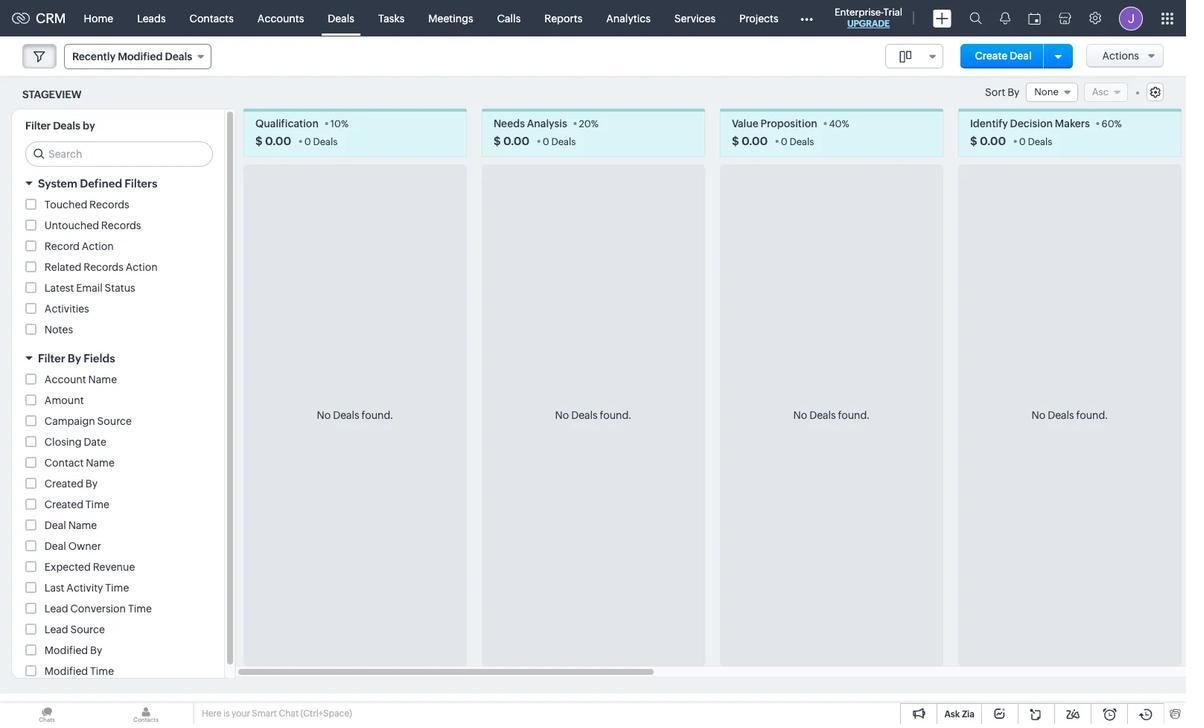 Task type: describe. For each thing, give the bounding box(es) containing it.
notes
[[45, 324, 73, 336]]

deals inside recently modified deals field
[[165, 51, 192, 63]]

1 no deals found. from the left
[[317, 410, 394, 422]]

trial
[[884, 7, 903, 18]]

fields
[[84, 353, 115, 365]]

0.00 for value proposition
[[742, 135, 768, 148]]

leads
[[137, 12, 166, 24]]

0 deals for needs analysis
[[543, 137, 576, 148]]

found. for value
[[839, 410, 870, 422]]

created time
[[45, 499, 109, 511]]

profile image
[[1120, 6, 1144, 30]]

your
[[232, 709, 250, 720]]

filter for filter deals by
[[25, 120, 51, 132]]

system defined filters button
[[12, 171, 224, 197]]

modified time
[[45, 666, 114, 678]]

filter by fields
[[38, 353, 115, 365]]

filter for filter by fields
[[38, 353, 65, 365]]

time right conversion
[[128, 604, 152, 616]]

records for touched
[[89, 199, 129, 211]]

source for lead source
[[70, 625, 105, 636]]

last
[[45, 583, 64, 595]]

enterprise-trial upgrade
[[835, 7, 903, 29]]

contacts
[[190, 12, 234, 24]]

untouched
[[45, 220, 99, 232]]

analytics link
[[595, 0, 663, 36]]

meetings
[[429, 12, 474, 24]]

by for modified
[[90, 645, 102, 657]]

create menu image
[[933, 9, 952, 27]]

services
[[675, 12, 716, 24]]

modified for modified by
[[45, 645, 88, 657]]

crm link
[[12, 10, 66, 26]]

contacts image
[[99, 704, 193, 725]]

no for value proposition
[[794, 410, 808, 422]]

smart
[[252, 709, 277, 720]]

name for account name
[[88, 374, 117, 386]]

filter deals by
[[25, 120, 95, 132]]

time down modified by
[[90, 666, 114, 678]]

none
[[1035, 86, 1059, 98]]

created for created by
[[45, 479, 83, 490]]

crm
[[36, 10, 66, 26]]

decision
[[1011, 118, 1054, 130]]

expected
[[45, 562, 91, 574]]

meetings link
[[417, 0, 486, 36]]

(ctrl+space)
[[301, 709, 352, 720]]

name for contact name
[[86, 458, 115, 470]]

create menu element
[[925, 0, 961, 36]]

0 for qualification
[[305, 137, 311, 148]]

here
[[202, 709, 222, 720]]

conversion
[[70, 604, 126, 616]]

$ for identify decision makers
[[971, 135, 978, 148]]

activity
[[67, 583, 103, 595]]

calls link
[[486, 0, 533, 36]]

home link
[[72, 0, 125, 36]]

value proposition
[[732, 118, 818, 130]]

sort
[[986, 87, 1006, 98]]

signals image
[[1001, 12, 1011, 25]]

identify decision makers
[[971, 118, 1091, 130]]

search image
[[970, 12, 983, 25]]

deal owner
[[45, 541, 101, 553]]

records for untouched
[[101, 220, 141, 232]]

by
[[83, 120, 95, 132]]

modified inside field
[[118, 51, 163, 63]]

chat
[[279, 709, 299, 720]]

is
[[223, 709, 230, 720]]

amount
[[45, 395, 84, 407]]

deal inside button
[[1010, 50, 1032, 62]]

account name
[[45, 374, 117, 386]]

email
[[76, 283, 103, 294]]

activities
[[45, 303, 89, 315]]

proposition
[[761, 118, 818, 130]]

qualification
[[256, 118, 319, 130]]

enterprise-
[[835, 7, 884, 18]]

analytics
[[607, 12, 651, 24]]

touched
[[45, 199, 87, 211]]

lead conversion time
[[45, 604, 152, 616]]

lead for lead conversion time
[[45, 604, 68, 616]]

latest
[[45, 283, 74, 294]]

0 for needs analysis
[[543, 137, 550, 148]]

name for deal name
[[68, 520, 97, 532]]

size image
[[900, 50, 912, 63]]

ask zia
[[945, 710, 975, 720]]

filter by fields button
[[12, 346, 224, 372]]

$ 0.00 for needs analysis
[[494, 135, 530, 148]]

60
[[1102, 119, 1115, 130]]

chats image
[[0, 704, 94, 725]]

last activity time
[[45, 583, 129, 595]]

ask
[[945, 710, 961, 720]]

signals element
[[992, 0, 1020, 37]]

related records action
[[45, 262, 158, 274]]

system
[[38, 178, 77, 190]]

source for campaign source
[[97, 416, 132, 428]]

no for qualification
[[317, 410, 331, 422]]

time down created by
[[86, 499, 109, 511]]

20
[[579, 119, 591, 130]]

0 for identify decision makers
[[1020, 137, 1026, 148]]

projects link
[[728, 0, 791, 36]]

records for related
[[84, 262, 124, 274]]

$ for qualification
[[256, 135, 263, 148]]

create deal button
[[961, 44, 1047, 69]]

0 deals for identify decision makers
[[1020, 137, 1053, 148]]

touched records
[[45, 199, 129, 211]]

tasks link
[[366, 0, 417, 36]]

related
[[45, 262, 82, 274]]

1 found. from the left
[[362, 410, 394, 422]]

created by
[[45, 479, 98, 490]]

reports link
[[533, 0, 595, 36]]

stageview
[[22, 88, 82, 100]]



Task type: locate. For each thing, give the bounding box(es) containing it.
name down fields
[[88, 374, 117, 386]]

expected revenue
[[45, 562, 135, 574]]

no for identify decision makers
[[1032, 410, 1046, 422]]

1 lead from the top
[[45, 604, 68, 616]]

2 vertical spatial records
[[84, 262, 124, 274]]

$ down needs
[[494, 135, 501, 148]]

found.
[[362, 410, 394, 422], [600, 410, 632, 422], [839, 410, 870, 422], [1077, 410, 1109, 422]]

$ 0.00 for identify decision makers
[[971, 135, 1007, 148]]

0.00 for needs analysis
[[504, 135, 530, 148]]

% right analysis
[[591, 119, 599, 130]]

40 %
[[830, 119, 850, 130]]

% right "qualification" on the top of page
[[341, 119, 349, 130]]

0.00 down identify
[[980, 135, 1007, 148]]

0 for value proposition
[[781, 137, 788, 148]]

identify
[[971, 118, 1009, 130]]

1 0 from the left
[[305, 137, 311, 148]]

created for created time
[[45, 499, 83, 511]]

2 % from the left
[[591, 119, 599, 130]]

1 $ from the left
[[256, 135, 263, 148]]

$
[[256, 135, 263, 148], [494, 135, 501, 148], [732, 135, 739, 148], [971, 135, 978, 148]]

calendar image
[[1029, 12, 1042, 24]]

defined
[[80, 178, 122, 190]]

by inside dropdown button
[[68, 353, 81, 365]]

modified down the "leads"
[[118, 51, 163, 63]]

modified
[[118, 51, 163, 63], [45, 645, 88, 657], [45, 666, 88, 678]]

date
[[84, 437, 106, 449]]

$ 0.00 down "qualification" on the top of page
[[256, 135, 291, 148]]

4 no deals found. from the left
[[1032, 410, 1109, 422]]

0.00 for qualification
[[265, 135, 291, 148]]

source up date at the bottom left of the page
[[97, 416, 132, 428]]

action up related records action
[[82, 241, 114, 253]]

by up account name on the left bottom of page
[[68, 353, 81, 365]]

2 created from the top
[[45, 499, 83, 511]]

search element
[[961, 0, 992, 37]]

tasks
[[378, 12, 405, 24]]

0 down analysis
[[543, 137, 550, 148]]

deal right create
[[1010, 50, 1032, 62]]

2 lead from the top
[[45, 625, 68, 636]]

3 % from the left
[[842, 119, 850, 130]]

0 down "qualification" on the top of page
[[305, 137, 311, 148]]

40
[[830, 119, 842, 130]]

profile element
[[1111, 0, 1153, 36]]

10
[[331, 119, 341, 130]]

$ 0.00 down value
[[732, 135, 768, 148]]

deals link
[[316, 0, 366, 36]]

0 vertical spatial source
[[97, 416, 132, 428]]

reports
[[545, 12, 583, 24]]

4 0 from the left
[[1020, 137, 1026, 148]]

% for identify decision makers
[[1115, 119, 1123, 130]]

$ down "qualification" on the top of page
[[256, 135, 263, 148]]

0 deals for value proposition
[[781, 137, 815, 148]]

needs
[[494, 118, 525, 130]]

0 deals down decision
[[1020, 137, 1053, 148]]

10 %
[[331, 119, 349, 130]]

2 vertical spatial modified
[[45, 666, 88, 678]]

revenue
[[93, 562, 135, 574]]

sort by
[[986, 87, 1020, 98]]

Search text field
[[26, 143, 212, 166]]

records down the defined
[[89, 199, 129, 211]]

2 0.00 from the left
[[504, 135, 530, 148]]

0 deals down 10
[[305, 137, 338, 148]]

% for needs analysis
[[591, 119, 599, 130]]

latest email status
[[45, 283, 135, 294]]

filter up account
[[38, 353, 65, 365]]

1 vertical spatial deal
[[45, 520, 66, 532]]

by for filter
[[68, 353, 81, 365]]

deals inside deals link
[[328, 12, 355, 24]]

deal name
[[45, 520, 97, 532]]

modified for modified time
[[45, 666, 88, 678]]

untouched records
[[45, 220, 141, 232]]

0 down proposition
[[781, 137, 788, 148]]

0.00 down value
[[742, 135, 768, 148]]

4 $ 0.00 from the left
[[971, 135, 1007, 148]]

campaign source
[[45, 416, 132, 428]]

created up deal name
[[45, 499, 83, 511]]

no deals found. for identify
[[1032, 410, 1109, 422]]

2 vertical spatial name
[[68, 520, 97, 532]]

action up status
[[126, 262, 158, 274]]

1 $ 0.00 from the left
[[256, 135, 291, 148]]

name down date at the bottom left of the page
[[86, 458, 115, 470]]

0 vertical spatial modified
[[118, 51, 163, 63]]

3 $ from the left
[[732, 135, 739, 148]]

filter
[[25, 120, 51, 132], [38, 353, 65, 365]]

by right sort
[[1008, 87, 1020, 98]]

source down conversion
[[70, 625, 105, 636]]

upgrade
[[848, 19, 890, 29]]

%
[[341, 119, 349, 130], [591, 119, 599, 130], [842, 119, 850, 130], [1115, 119, 1123, 130]]

found. for needs
[[600, 410, 632, 422]]

lead for lead source
[[45, 625, 68, 636]]

1 vertical spatial created
[[45, 499, 83, 511]]

deal up deal owner
[[45, 520, 66, 532]]

$ 0.00 for value proposition
[[732, 135, 768, 148]]

projects
[[740, 12, 779, 24]]

create deal
[[976, 50, 1032, 62]]

2 no deals found. from the left
[[555, 410, 632, 422]]

0 vertical spatial created
[[45, 479, 83, 490]]

system defined filters
[[38, 178, 157, 190]]

% right proposition
[[842, 119, 850, 130]]

1 vertical spatial lead
[[45, 625, 68, 636]]

0 vertical spatial deal
[[1010, 50, 1032, 62]]

1 no from the left
[[317, 410, 331, 422]]

modified down modified by
[[45, 666, 88, 678]]

1 vertical spatial records
[[101, 220, 141, 232]]

recently modified deals
[[72, 51, 192, 63]]

name
[[88, 374, 117, 386], [86, 458, 115, 470], [68, 520, 97, 532]]

by down the contact name
[[86, 479, 98, 490]]

lead down last
[[45, 604, 68, 616]]

2 0 from the left
[[543, 137, 550, 148]]

closing date
[[45, 437, 106, 449]]

recently
[[72, 51, 116, 63]]

2 found. from the left
[[600, 410, 632, 422]]

4 0 deals from the left
[[1020, 137, 1053, 148]]

modified by
[[45, 645, 102, 657]]

None field
[[886, 44, 944, 69]]

1 0.00 from the left
[[265, 135, 291, 148]]

0 vertical spatial name
[[88, 374, 117, 386]]

name up owner
[[68, 520, 97, 532]]

action
[[82, 241, 114, 253], [126, 262, 158, 274]]

% for value proposition
[[842, 119, 850, 130]]

3 0.00 from the left
[[742, 135, 768, 148]]

3 0 deals from the left
[[781, 137, 815, 148]]

created
[[45, 479, 83, 490], [45, 499, 83, 511]]

0 vertical spatial filter
[[25, 120, 51, 132]]

by up modified time
[[90, 645, 102, 657]]

makers
[[1056, 118, 1091, 130]]

deal for deal name
[[45, 520, 66, 532]]

actions
[[1103, 50, 1140, 62]]

no deals found.
[[317, 410, 394, 422], [555, 410, 632, 422], [794, 410, 870, 422], [1032, 410, 1109, 422]]

$ 0.00 down identify
[[971, 135, 1007, 148]]

0
[[305, 137, 311, 148], [543, 137, 550, 148], [781, 137, 788, 148], [1020, 137, 1026, 148]]

1 0 deals from the left
[[305, 137, 338, 148]]

records up "latest email status"
[[84, 262, 124, 274]]

3 0 from the left
[[781, 137, 788, 148]]

calls
[[497, 12, 521, 24]]

Recently Modified Deals field
[[64, 44, 212, 69]]

$ down value
[[732, 135, 739, 148]]

status
[[105, 283, 135, 294]]

1 created from the top
[[45, 479, 83, 490]]

filter down stageview
[[25, 120, 51, 132]]

4 $ from the left
[[971, 135, 978, 148]]

4 0.00 from the left
[[980, 135, 1007, 148]]

0.00 down "qualification" on the top of page
[[265, 135, 291, 148]]

1 horizontal spatial action
[[126, 262, 158, 274]]

0 vertical spatial action
[[82, 241, 114, 253]]

no for needs analysis
[[555, 410, 569, 422]]

zia
[[962, 710, 975, 720]]

2 0 deals from the left
[[543, 137, 576, 148]]

0 deals down analysis
[[543, 137, 576, 148]]

filter inside the filter by fields dropdown button
[[38, 353, 65, 365]]

0 vertical spatial lead
[[45, 604, 68, 616]]

by for sort
[[1008, 87, 1020, 98]]

record action
[[45, 241, 114, 253]]

contacts link
[[178, 0, 246, 36]]

2 $ 0.00 from the left
[[494, 135, 530, 148]]

2 $ from the left
[[494, 135, 501, 148]]

2 vertical spatial deal
[[45, 541, 66, 553]]

deal up expected
[[45, 541, 66, 553]]

% for qualification
[[341, 119, 349, 130]]

$ 0.00
[[256, 135, 291, 148], [494, 135, 530, 148], [732, 135, 768, 148], [971, 135, 1007, 148]]

3 no from the left
[[794, 410, 808, 422]]

3 $ 0.00 from the left
[[732, 135, 768, 148]]

lead source
[[45, 625, 105, 636]]

deal for deal owner
[[45, 541, 66, 553]]

1 vertical spatial action
[[126, 262, 158, 274]]

$ for value proposition
[[732, 135, 739, 148]]

Other Modules field
[[791, 6, 823, 30]]

0.00 for identify decision makers
[[980, 135, 1007, 148]]

create
[[976, 50, 1008, 62]]

created down the contact
[[45, 479, 83, 490]]

no deals found. for value
[[794, 410, 870, 422]]

$ 0.00 for qualification
[[256, 135, 291, 148]]

2 no from the left
[[555, 410, 569, 422]]

4 % from the left
[[1115, 119, 1123, 130]]

by for created
[[86, 479, 98, 490]]

no
[[317, 410, 331, 422], [555, 410, 569, 422], [794, 410, 808, 422], [1032, 410, 1046, 422]]

contact
[[45, 458, 84, 470]]

owner
[[68, 541, 101, 553]]

1 vertical spatial source
[[70, 625, 105, 636]]

3 found. from the left
[[839, 410, 870, 422]]

contact name
[[45, 458, 115, 470]]

value
[[732, 118, 759, 130]]

home
[[84, 12, 113, 24]]

source
[[97, 416, 132, 428], [70, 625, 105, 636]]

$ down identify
[[971, 135, 978, 148]]

analysis
[[527, 118, 568, 130]]

accounts link
[[246, 0, 316, 36]]

time down revenue
[[105, 583, 129, 595]]

1 vertical spatial name
[[86, 458, 115, 470]]

20 %
[[579, 119, 599, 130]]

records down touched records
[[101, 220, 141, 232]]

0.00 down needs
[[504, 135, 530, 148]]

3 no deals found. from the left
[[794, 410, 870, 422]]

accounts
[[258, 12, 304, 24]]

0 deals down proposition
[[781, 137, 815, 148]]

lead
[[45, 604, 68, 616], [45, 625, 68, 636]]

found. for identify
[[1077, 410, 1109, 422]]

0 down identify decision makers
[[1020, 137, 1026, 148]]

1 vertical spatial modified
[[45, 645, 88, 657]]

$ for needs analysis
[[494, 135, 501, 148]]

records
[[89, 199, 129, 211], [101, 220, 141, 232], [84, 262, 124, 274]]

0 horizontal spatial action
[[82, 241, 114, 253]]

1 vertical spatial filter
[[38, 353, 65, 365]]

4 found. from the left
[[1077, 410, 1109, 422]]

0 vertical spatial records
[[89, 199, 129, 211]]

lead up modified by
[[45, 625, 68, 636]]

filters
[[125, 178, 157, 190]]

$ 0.00 down needs
[[494, 135, 530, 148]]

None field
[[1027, 83, 1079, 102]]

1 % from the left
[[341, 119, 349, 130]]

no deals found. for needs
[[555, 410, 632, 422]]

closing
[[45, 437, 82, 449]]

% right makers
[[1115, 119, 1123, 130]]

leads link
[[125, 0, 178, 36]]

modified down lead source
[[45, 645, 88, 657]]

0 deals for qualification
[[305, 137, 338, 148]]

4 no from the left
[[1032, 410, 1046, 422]]

record
[[45, 241, 80, 253]]

60 %
[[1102, 119, 1123, 130]]



Task type: vqa. For each thing, say whether or not it's contained in the screenshot.


